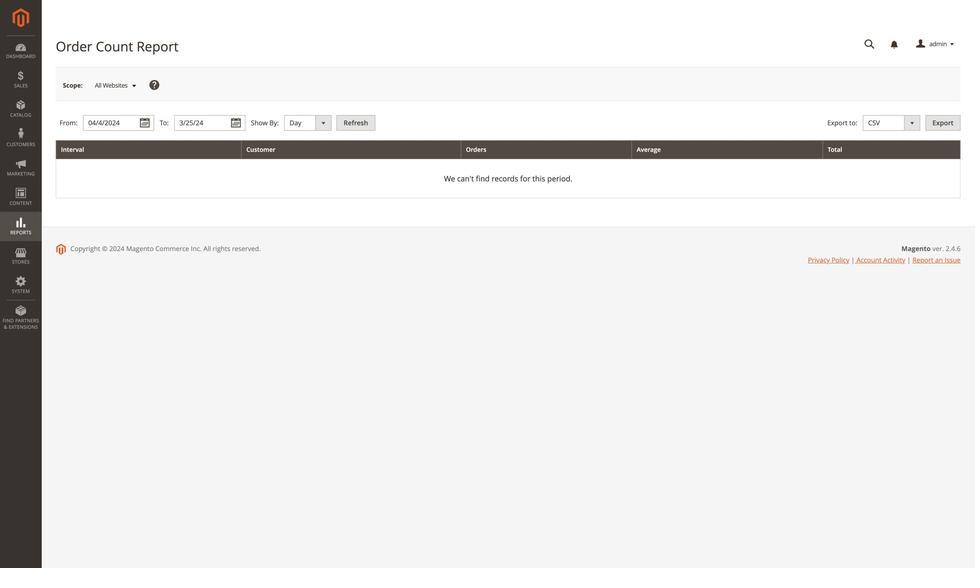Task type: describe. For each thing, give the bounding box(es) containing it.
magento admin panel image
[[13, 8, 29, 28]]



Task type: locate. For each thing, give the bounding box(es) containing it.
menu bar
[[0, 36, 42, 335]]

None text field
[[858, 36, 882, 53], [83, 115, 154, 131], [174, 115, 245, 131], [858, 36, 882, 53], [83, 115, 154, 131], [174, 115, 245, 131]]



